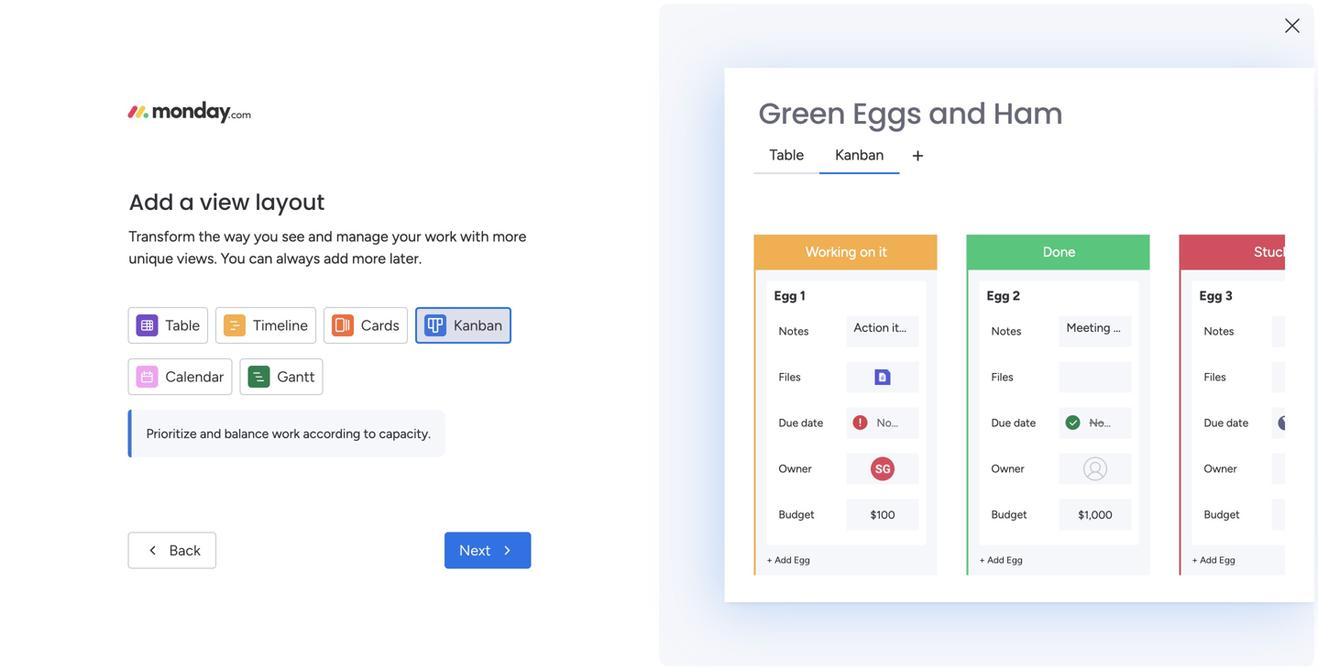 Task type: describe. For each thing, give the bounding box(es) containing it.
boost your workflow in minutes with ready-made templates
[[1027, 576, 1265, 615]]

due for working on it
[[779, 416, 798, 429]]

due for stuck
[[1204, 416, 1224, 429]]

always
[[276, 250, 320, 267]]

work inside transform the way you see and manage your work with more unique views. you can always add more later.
[[425, 228, 457, 245]]

1
[[800, 288, 806, 303]]

budget for working on it
[[779, 508, 815, 521]]

add a view layout
[[129, 187, 325, 218]]

eggs
[[853, 93, 922, 134]]

add
[[324, 250, 348, 267]]

views.
[[177, 250, 217, 267]]

and inside transform the way you see and manage your work with more unique views. you can always add more later.
[[308, 228, 333, 245]]

upload your photo
[[1062, 230, 1177, 247]]

date for stuck
[[1226, 416, 1249, 429]]

with inside boost your workflow in minutes with ready-made templates
[[1237, 576, 1265, 593]]

notes for stuck
[[1204, 325, 1234, 338]]

address
[[964, 10, 1012, 27]]

ready-
[[1027, 598, 1070, 615]]

+ add egg for working on it
[[767, 555, 810, 566]]

date for working on it
[[801, 416, 823, 429]]

change email address
[[877, 10, 1012, 27]]

timeline
[[253, 317, 308, 334]]

this
[[60, 303, 81, 319]]

transform
[[129, 228, 195, 245]]

notes for working on it
[[779, 325, 809, 338]]

your inside transform the way you see and manage your work with more unique views. you can always add more later.
[[392, 228, 421, 245]]

+ add egg for done
[[979, 555, 1023, 566]]

unique
[[129, 250, 173, 267]]

0 horizontal spatial and
[[200, 426, 221, 441]]

gantt
[[277, 368, 315, 385]]

browse
[[21, 183, 64, 198]]

done
[[1043, 244, 1076, 260]]

prioritize and balance work according to capacity.
[[146, 426, 431, 441]]

+ for stuck
[[1192, 555, 1198, 566]]

join this workspace to create content.
[[33, 303, 201, 339]]

complete profile install our mobile app
[[1062, 300, 1198, 340]]

working
[[806, 244, 857, 260]]

according
[[303, 426, 361, 441]]

owner for working on it
[[779, 462, 812, 475]]

with inside transform the way you see and manage your work with more unique views. you can always add more later.
[[460, 228, 489, 245]]

back
[[169, 542, 201, 559]]

inbox image
[[1037, 50, 1055, 68]]

content.
[[93, 324, 141, 339]]

your
[[1109, 230, 1137, 247]]

cards
[[361, 317, 400, 334]]

feedback
[[1083, 107, 1140, 123]]

notifications image
[[996, 50, 1015, 68]]

work management > main workspace
[[329, 402, 543, 418]]

boost
[[1027, 576, 1065, 593]]

your inside boost your workflow in minutes with ready-made templates
[[1069, 576, 1098, 593]]

ham
[[993, 93, 1063, 134]]

resend
[[780, 10, 826, 27]]

resend email
[[780, 10, 862, 27]]

templates inside boost your workflow in minutes with ready-made templates
[[1110, 598, 1175, 615]]

confirm
[[352, 10, 400, 27]]

0 vertical spatial your
[[403, 10, 431, 27]]

apps image
[[1117, 50, 1136, 68]]

templates image image
[[1032, 432, 1274, 559]]

search everything image
[[1162, 50, 1181, 68]]

close recently visited image
[[283, 186, 305, 208]]

1 horizontal spatial more
[[493, 228, 527, 245]]

photo
[[1140, 230, 1177, 247]]

install our mobile app link
[[1062, 322, 1291, 343]]

app
[[1172, 324, 1198, 340]]

manage
[[336, 228, 388, 245]]

way
[[224, 228, 250, 245]]

logo image
[[128, 101, 251, 123]]

change email address link
[[877, 10, 1012, 27]]

templates inside button
[[1147, 638, 1212, 656]]

create
[[165, 303, 201, 319]]

team
[[1099, 277, 1132, 294]]

invite team members (0/1) link
[[1043, 275, 1291, 296]]

recently visited
[[309, 187, 431, 207]]

workspace inside join this workspace to create content.
[[84, 303, 146, 319]]

explore templates button
[[1027, 629, 1280, 665]]

management
[[360, 402, 436, 418]]

0 horizontal spatial more
[[352, 250, 386, 267]]

stuck
[[1254, 244, 1290, 260]]

complete profile link
[[1062, 299, 1291, 319]]

view
[[200, 187, 250, 218]]

cards button
[[324, 307, 408, 344]]

working on it
[[806, 244, 887, 260]]

the
[[199, 228, 220, 245]]

add for done
[[987, 555, 1004, 566]]

+ for working on it
[[767, 555, 773, 566]]

join
[[139, 370, 160, 386]]

kanban
[[454, 317, 502, 334]]

can
[[249, 250, 273, 267]]

egg 3
[[1199, 288, 1233, 303]]

install
[[1062, 324, 1098, 340]]

2
[[1013, 288, 1020, 303]]

workflow
[[1101, 576, 1162, 593]]

1 horizontal spatial workspace
[[481, 402, 543, 418]]

workspaces
[[67, 183, 135, 198]]

to inside 'button'
[[124, 370, 136, 386]]

our
[[1101, 324, 1124, 340]]



Task type: locate. For each thing, give the bounding box(es) containing it.
1 vertical spatial more
[[352, 250, 386, 267]]

files down egg 1
[[779, 370, 801, 384]]

0 vertical spatial templates
[[1110, 598, 1175, 615]]

to left capacity.
[[364, 426, 376, 441]]

add
[[129, 187, 174, 218], [775, 555, 792, 566], [987, 555, 1004, 566], [1200, 555, 1217, 566]]

3 owner from the left
[[1204, 462, 1237, 475]]

0 horizontal spatial notes
[[779, 325, 809, 338]]

2 owner from the left
[[991, 462, 1024, 475]]

email for change email address
[[928, 10, 960, 27]]

0 horizontal spatial owner
[[779, 462, 812, 475]]

prioritize
[[146, 426, 197, 441]]

1 vertical spatial to
[[124, 370, 136, 386]]

0 horizontal spatial files
[[779, 370, 801, 384]]

timeline button
[[216, 307, 316, 344]]

2 horizontal spatial work
[[425, 228, 457, 245]]

work down visited
[[425, 228, 457, 245]]

to left join on the bottom of the page
[[124, 370, 136, 386]]

table button
[[128, 307, 208, 344]]

work right balance
[[272, 426, 300, 441]]

3
[[1226, 288, 1233, 303]]

+ add egg
[[767, 555, 810, 566], [979, 555, 1023, 566], [1192, 555, 1235, 566]]

2 horizontal spatial owner
[[1204, 462, 1237, 475]]

notes right app
[[1204, 325, 1234, 338]]

green eggs and ham
[[759, 93, 1063, 134]]

3 due date from the left
[[1204, 416, 1249, 429]]

2 horizontal spatial and
[[929, 93, 986, 134]]

gantt button
[[240, 358, 323, 395]]

give
[[1052, 107, 1080, 123]]

circle o image inside upload your photo 'link'
[[1043, 232, 1055, 246]]

0 horizontal spatial date
[[801, 416, 823, 429]]

2 vertical spatial to
[[364, 426, 376, 441]]

in
[[1165, 576, 1177, 593]]

files
[[779, 370, 801, 384], [991, 370, 1013, 384], [1204, 370, 1226, 384]]

your up later. at top
[[392, 228, 421, 245]]

3 + from the left
[[1192, 555, 1198, 566]]

egg 1
[[774, 288, 806, 303]]

next
[[459, 542, 491, 559]]

0 vertical spatial with
[[460, 228, 489, 245]]

2 + from the left
[[979, 555, 985, 566]]

2 vertical spatial and
[[200, 426, 221, 441]]

2 horizontal spatial + add egg
[[1192, 555, 1235, 566]]

1 horizontal spatial +
[[979, 555, 985, 566]]

and up add
[[308, 228, 333, 245]]

circle o image for upload
[[1043, 232, 1055, 246]]

1 vertical spatial work
[[329, 402, 357, 418]]

minutes
[[1181, 576, 1233, 593]]

files for stuck
[[1204, 370, 1226, 384]]

owner for stuck
[[1204, 462, 1237, 475]]

1 date from the left
[[801, 416, 823, 429]]

2 due date from the left
[[991, 416, 1036, 429]]

0 horizontal spatial to
[[124, 370, 136, 386]]

0 vertical spatial circle o image
[[1043, 232, 1055, 246]]

(0/1)
[[1196, 277, 1226, 294]]

give feedback
[[1052, 107, 1140, 123]]

with up kanban
[[460, 228, 489, 245]]

1 owner from the left
[[779, 462, 812, 475]]

2 horizontal spatial due date
[[1204, 416, 1249, 429]]

+ for done
[[979, 555, 985, 566]]

notes
[[779, 325, 809, 338], [991, 325, 1022, 338], [1204, 325, 1234, 338]]

it
[[879, 244, 887, 260]]

mobile
[[1127, 324, 1169, 340]]

circle o image
[[1043, 232, 1055, 246], [1043, 256, 1055, 269]]

+ add egg for stuck
[[1192, 555, 1235, 566]]

notes for done
[[991, 325, 1022, 338]]

calendar
[[165, 368, 224, 385]]

0 horizontal spatial email
[[434, 10, 466, 27]]

component image
[[306, 400, 323, 417]]

email right change
[[928, 10, 960, 27]]

0 vertical spatial work
[[425, 228, 457, 245]]

2 due from the left
[[991, 416, 1011, 429]]

address:
[[470, 10, 521, 27]]

more
[[493, 228, 527, 245], [352, 250, 386, 267]]

1 vertical spatial and
[[308, 228, 333, 245]]

3 budget from the left
[[1204, 508, 1240, 521]]

email right "resend" on the top right
[[829, 10, 862, 27]]

0 horizontal spatial with
[[460, 228, 489, 245]]

egg
[[774, 288, 797, 303], [987, 288, 1010, 303], [1199, 288, 1222, 303], [794, 555, 810, 566], [1007, 555, 1023, 566], [1219, 555, 1235, 566]]

1 + add egg from the left
[[767, 555, 810, 566]]

3 email from the left
[[928, 10, 960, 27]]

2 + add egg from the left
[[979, 555, 1023, 566]]

a
[[179, 187, 194, 218]]

enable desktop notifications link
[[1043, 252, 1291, 273]]

0 horizontal spatial work
[[272, 426, 300, 441]]

enable
[[1062, 254, 1103, 270]]

you
[[221, 250, 245, 267]]

workspace up content.
[[84, 303, 146, 319]]

0 vertical spatial to
[[149, 303, 161, 319]]

templates
[[1110, 598, 1175, 615], [1147, 638, 1212, 656]]

complete
[[1062, 300, 1122, 317]]

recently
[[309, 187, 376, 207]]

add for stuck
[[1200, 555, 1217, 566]]

layout
[[255, 187, 325, 218]]

work up "according"
[[329, 402, 357, 418]]

2 horizontal spatial due
[[1204, 416, 1224, 429]]

0 horizontal spatial +
[[767, 555, 773, 566]]

3 due from the left
[[1204, 416, 1224, 429]]

1 due date from the left
[[779, 416, 823, 429]]

0 vertical spatial workspace
[[84, 303, 146, 319]]

please
[[309, 10, 349, 27]]

to left create
[[149, 303, 161, 319]]

2 horizontal spatial +
[[1192, 555, 1198, 566]]

add for working on it
[[775, 555, 792, 566]]

0 vertical spatial and
[[929, 93, 986, 134]]

1 due from the left
[[779, 416, 798, 429]]

1 vertical spatial with
[[1237, 576, 1265, 593]]

upload your photo link
[[1043, 229, 1291, 249]]

invite
[[1062, 277, 1096, 294]]

circle o image for enable
[[1043, 256, 1055, 269]]

due date for stuck
[[1204, 416, 1249, 429]]

v2 user feedback image
[[1031, 105, 1044, 125]]

0 horizontal spatial due date
[[779, 416, 823, 429]]

work
[[425, 228, 457, 245], [329, 402, 357, 418], [272, 426, 300, 441]]

next button
[[444, 532, 531, 569]]

2 horizontal spatial notes
[[1204, 325, 1234, 338]]

email
[[434, 10, 466, 27], [829, 10, 862, 27], [928, 10, 960, 27]]

calendar button
[[128, 358, 232, 395]]

members
[[1136, 277, 1193, 294]]

1 horizontal spatial budget
[[991, 508, 1027, 521]]

3 date from the left
[[1226, 416, 1249, 429]]

desktop
[[1106, 254, 1158, 270]]

please confirm your email address: samiamgreeneggsnham27@gmail.com
[[309, 10, 763, 27]]

1 files from the left
[[779, 370, 801, 384]]

green
[[759, 93, 845, 134]]

request
[[73, 370, 121, 386]]

1 horizontal spatial due
[[991, 416, 1011, 429]]

due date for done
[[991, 416, 1036, 429]]

date for done
[[1014, 416, 1036, 429]]

profile
[[1126, 300, 1165, 317]]

invite team members (0/1)
[[1062, 277, 1226, 294]]

1 horizontal spatial email
[[829, 10, 862, 27]]

with
[[460, 228, 489, 245], [1237, 576, 1265, 593]]

Search in workspace field
[[39, 219, 153, 240]]

workspace right main
[[481, 402, 543, 418]]

due date for working on it
[[779, 416, 823, 429]]

public board image
[[306, 371, 326, 391]]

your up made
[[1069, 576, 1098, 593]]

budget
[[779, 508, 815, 521], [991, 508, 1027, 521], [1204, 508, 1240, 521]]

3 notes from the left
[[1204, 325, 1234, 338]]

kanban button
[[415, 307, 512, 344]]

1 horizontal spatial + add egg
[[979, 555, 1023, 566]]

main
[[450, 402, 478, 418]]

change
[[877, 10, 924, 27]]

budget for done
[[991, 508, 1027, 521]]

0 horizontal spatial due
[[779, 416, 798, 429]]

>
[[439, 402, 447, 418]]

to inside join this workspace to create content.
[[149, 303, 161, 319]]

2 budget from the left
[[991, 508, 1027, 521]]

1 horizontal spatial date
[[1014, 416, 1036, 429]]

with right minutes at the bottom right of the page
[[1237, 576, 1265, 593]]

2 vertical spatial your
[[1069, 576, 1098, 593]]

upload
[[1062, 230, 1105, 247]]

sam green image
[[1267, 44, 1296, 73]]

owner for done
[[991, 462, 1024, 475]]

1 vertical spatial your
[[392, 228, 421, 245]]

due
[[779, 416, 798, 429], [991, 416, 1011, 429], [1204, 416, 1224, 429]]

1 vertical spatial templates
[[1147, 638, 1212, 656]]

2 horizontal spatial to
[[364, 426, 376, 441]]

back button
[[128, 532, 216, 569]]

samiamgreeneggsnham27@gmail.com
[[525, 10, 763, 27]]

due for done
[[991, 416, 1011, 429]]

circle o image up circle o image
[[1043, 256, 1055, 269]]

2 date from the left
[[1014, 416, 1036, 429]]

1 circle o image from the top
[[1043, 232, 1055, 246]]

1 horizontal spatial notes
[[991, 325, 1022, 338]]

balance
[[224, 426, 269, 441]]

later.
[[390, 250, 422, 267]]

2 horizontal spatial budget
[[1204, 508, 1240, 521]]

0 horizontal spatial + add egg
[[767, 555, 810, 566]]

3 + add egg from the left
[[1192, 555, 1235, 566]]

notes down egg 2
[[991, 325, 1022, 338]]

and right eggs
[[929, 93, 986, 134]]

visited
[[380, 187, 431, 207]]

1 email from the left
[[434, 10, 466, 27]]

table
[[165, 317, 200, 334]]

0 horizontal spatial budget
[[779, 508, 815, 521]]

0 vertical spatial more
[[493, 228, 527, 245]]

request to join
[[73, 370, 160, 386]]

+
[[767, 555, 773, 566], [979, 555, 985, 566], [1192, 555, 1198, 566]]

1 horizontal spatial files
[[991, 370, 1013, 384]]

2 email from the left
[[829, 10, 862, 27]]

1 horizontal spatial with
[[1237, 576, 1265, 593]]

to
[[149, 303, 161, 319], [124, 370, 136, 386], [364, 426, 376, 441]]

1 horizontal spatial due date
[[991, 416, 1036, 429]]

files for done
[[991, 370, 1013, 384]]

notes down egg 1
[[779, 325, 809, 338]]

templates down workflow on the right bottom
[[1110, 598, 1175, 615]]

files for working on it
[[779, 370, 801, 384]]

circle o image inside enable desktop notifications 'link'
[[1043, 256, 1055, 269]]

2 vertical spatial work
[[272, 426, 300, 441]]

1 notes from the left
[[779, 325, 809, 338]]

2 horizontal spatial email
[[928, 10, 960, 27]]

1 vertical spatial circle o image
[[1043, 256, 1055, 269]]

1 + from the left
[[767, 555, 773, 566]]

email left address:
[[434, 10, 466, 27]]

made
[[1070, 598, 1106, 615]]

2 circle o image from the top
[[1043, 256, 1055, 269]]

1 horizontal spatial work
[[329, 402, 357, 418]]

work management > main workspace link
[[298, 223, 555, 429]]

templates right "explore"
[[1147, 638, 1212, 656]]

enable desktop notifications
[[1062, 254, 1241, 270]]

help image
[[1203, 50, 1221, 68]]

request to join button
[[66, 363, 168, 393]]

2 horizontal spatial date
[[1226, 416, 1249, 429]]

and left balance
[[200, 426, 221, 441]]

0 horizontal spatial workspace
[[84, 303, 146, 319]]

notifications
[[1161, 254, 1241, 270]]

browse workspaces button
[[13, 176, 182, 205]]

1 budget from the left
[[779, 508, 815, 521]]

2 notes from the left
[[991, 325, 1022, 338]]

files down install our mobile app link
[[1204, 370, 1226, 384]]

explore templates
[[1094, 638, 1212, 656]]

1 horizontal spatial and
[[308, 228, 333, 245]]

invite members image
[[1077, 50, 1095, 68]]

3 files from the left
[[1204, 370, 1226, 384]]

1 horizontal spatial to
[[149, 303, 161, 319]]

2 files from the left
[[991, 370, 1013, 384]]

you
[[254, 228, 278, 245]]

1 vertical spatial workspace
[[481, 402, 543, 418]]

email for resend email
[[829, 10, 862, 27]]

circle o image
[[1043, 279, 1055, 293]]

your right confirm
[[403, 10, 431, 27]]

resend email link
[[780, 10, 862, 27]]

circle o image left upload
[[1043, 232, 1055, 246]]

and
[[929, 93, 986, 134], [308, 228, 333, 245], [200, 426, 221, 441]]

1 horizontal spatial owner
[[991, 462, 1024, 475]]

files down egg 2
[[991, 370, 1013, 384]]

budget for stuck
[[1204, 508, 1240, 521]]

2 horizontal spatial files
[[1204, 370, 1226, 384]]



Task type: vqa. For each thing, say whether or not it's contained in the screenshot.
"in"
yes



